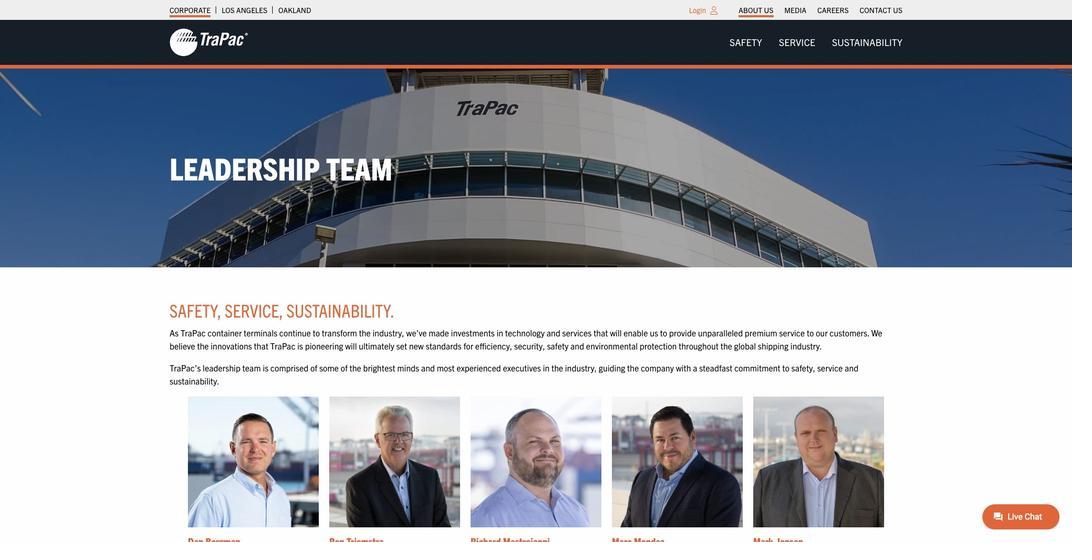 Task type: locate. For each thing, give the bounding box(es) containing it.
that down terminals
[[254, 341, 269, 352]]

industry, left the guiding
[[565, 363, 597, 373]]

0 horizontal spatial us
[[764, 5, 774, 15]]

the
[[359, 328, 371, 338], [197, 341, 209, 352], [721, 341, 733, 352], [350, 363, 361, 373], [552, 363, 563, 373], [628, 363, 639, 373]]

contact us
[[860, 5, 903, 15]]

us right contact
[[894, 5, 903, 15]]

oakland link
[[279, 3, 311, 17]]

0 vertical spatial menu bar
[[734, 3, 908, 17]]

0 vertical spatial is
[[297, 341, 303, 352]]

experienced
[[457, 363, 501, 373]]

corporate image
[[170, 28, 248, 57]]

1 of from the left
[[311, 363, 318, 373]]

0 vertical spatial in
[[497, 328, 504, 338]]

2 us from the left
[[894, 5, 903, 15]]

contact us link
[[860, 3, 903, 17]]

0 vertical spatial will
[[610, 328, 622, 338]]

media link
[[785, 3, 807, 17]]

1 vertical spatial industry,
[[565, 363, 597, 373]]

menu bar containing about us
[[734, 3, 908, 17]]

is down continue
[[297, 341, 303, 352]]

0 vertical spatial service
[[780, 328, 805, 338]]

new
[[409, 341, 424, 352]]

the down safety
[[552, 363, 563, 373]]

safety
[[547, 341, 569, 352]]

sustainability.
[[170, 376, 219, 387]]

service
[[780, 328, 805, 338], [818, 363, 843, 373]]

efficiency,
[[475, 341, 513, 352]]

service right safety,
[[818, 363, 843, 373]]

1 us from the left
[[764, 5, 774, 15]]

that
[[594, 328, 608, 338], [254, 341, 269, 352]]

1 horizontal spatial industry,
[[565, 363, 597, 373]]

premium
[[745, 328, 778, 338]]

technology
[[505, 328, 545, 338]]

guiding
[[599, 363, 626, 373]]

menu bar down careers
[[722, 32, 911, 53]]

login
[[689, 5, 707, 15]]

safety,
[[170, 299, 222, 322]]

and left most
[[421, 363, 435, 373]]

provide
[[670, 328, 696, 338]]

that up environmental
[[594, 328, 608, 338]]

will up environmental
[[610, 328, 622, 338]]

is right team
[[263, 363, 269, 373]]

0 vertical spatial that
[[594, 328, 608, 338]]

pioneering
[[305, 341, 343, 352]]

in
[[497, 328, 504, 338], [543, 363, 550, 373]]

innovations
[[211, 341, 252, 352]]

1 horizontal spatial service
[[818, 363, 843, 373]]

some
[[319, 363, 339, 373]]

industry,
[[373, 328, 405, 338], [565, 363, 597, 373]]

service
[[779, 36, 816, 48]]

as
[[170, 328, 179, 338]]

us right "about"
[[764, 5, 774, 15]]

industry.
[[791, 341, 822, 352]]

us
[[764, 5, 774, 15], [894, 5, 903, 15]]

1 horizontal spatial trapac
[[270, 341, 296, 352]]

services
[[563, 328, 592, 338]]

1 horizontal spatial that
[[594, 328, 608, 338]]

to
[[313, 328, 320, 338], [660, 328, 668, 338], [807, 328, 814, 338], [783, 363, 790, 373]]

made
[[429, 328, 449, 338]]

media
[[785, 5, 807, 15]]

light image
[[711, 6, 718, 15]]

leadership
[[203, 363, 241, 373]]

1 horizontal spatial of
[[341, 363, 348, 373]]

trapac up believe
[[181, 328, 206, 338]]

about
[[739, 5, 763, 15]]

in inside trapac's leadership team is comprised of some of the brightest minds and most experienced executives in the industry, guiding the company with a steadfast commitment to safety, service and sustainability.
[[543, 363, 550, 373]]

menu bar
[[734, 3, 908, 17], [722, 32, 911, 53]]

in up 'efficiency,'
[[497, 328, 504, 338]]

and
[[547, 328, 561, 338], [571, 341, 584, 352], [421, 363, 435, 373], [845, 363, 859, 373]]

careers
[[818, 5, 849, 15]]

container
[[208, 328, 242, 338]]

leadership team
[[170, 149, 393, 187]]

throughout
[[679, 341, 719, 352]]

standards
[[426, 341, 462, 352]]

the up ultimately
[[359, 328, 371, 338]]

0 horizontal spatial trapac
[[181, 328, 206, 338]]

enable
[[624, 328, 648, 338]]

and down the "services"
[[571, 341, 584, 352]]

0 horizontal spatial is
[[263, 363, 269, 373]]

2 of from the left
[[341, 363, 348, 373]]

service up "industry." in the right bottom of the page
[[780, 328, 805, 338]]

ultimately
[[359, 341, 395, 352]]

of left some
[[311, 363, 318, 373]]

commitment
[[735, 363, 781, 373]]

1 horizontal spatial in
[[543, 363, 550, 373]]

0 vertical spatial trapac
[[181, 328, 206, 338]]

service link
[[771, 32, 824, 53]]

1 vertical spatial that
[[254, 341, 269, 352]]

the right the guiding
[[628, 363, 639, 373]]

customers.
[[830, 328, 870, 338]]

0 horizontal spatial industry,
[[373, 328, 405, 338]]

oakland
[[279, 5, 311, 15]]

contact
[[860, 5, 892, 15]]

0 horizontal spatial will
[[345, 341, 357, 352]]

will
[[610, 328, 622, 338], [345, 341, 357, 352]]

will down transform
[[345, 341, 357, 352]]

trapac's
[[170, 363, 201, 373]]

of
[[311, 363, 318, 373], [341, 363, 348, 373]]

1 horizontal spatial us
[[894, 5, 903, 15]]

and down customers.
[[845, 363, 859, 373]]

believe
[[170, 341, 195, 352]]

menu bar up service
[[734, 3, 908, 17]]

in right the executives
[[543, 363, 550, 373]]

trapac down continue
[[270, 341, 296, 352]]

about us link
[[739, 3, 774, 17]]

to left safety,
[[783, 363, 790, 373]]

industry, up ultimately
[[373, 328, 405, 338]]

of right some
[[341, 363, 348, 373]]

for
[[464, 341, 474, 352]]

0 horizontal spatial of
[[311, 363, 318, 373]]

0 vertical spatial industry,
[[373, 328, 405, 338]]

1 vertical spatial is
[[263, 363, 269, 373]]

0 horizontal spatial in
[[497, 328, 504, 338]]

us for about us
[[764, 5, 774, 15]]

1 vertical spatial service
[[818, 363, 843, 373]]

1 vertical spatial menu bar
[[722, 32, 911, 53]]

1 horizontal spatial is
[[297, 341, 303, 352]]

0 horizontal spatial service
[[780, 328, 805, 338]]

industry, inside as trapac container terminals continue to transform the industry, we've made investments in technology and services that will enable us to provide unparalleled premium service to our customers. we believe the innovations that trapac is pioneering will ultimately set new standards for efficiency, security, safety and environmental protection throughout the global shipping industry.
[[373, 328, 405, 338]]

team
[[326, 149, 393, 187]]

1 vertical spatial in
[[543, 363, 550, 373]]

corporate link
[[170, 3, 211, 17]]

global
[[735, 341, 756, 352]]

company
[[641, 363, 674, 373]]

is
[[297, 341, 303, 352], [263, 363, 269, 373]]

1 horizontal spatial will
[[610, 328, 622, 338]]

trapac
[[181, 328, 206, 338], [270, 341, 296, 352]]



Task type: describe. For each thing, give the bounding box(es) containing it.
los angeles
[[222, 5, 268, 15]]

continue
[[279, 328, 311, 338]]

we
[[872, 328, 883, 338]]

sustainability link
[[824, 32, 911, 53]]

and up safety
[[547, 328, 561, 338]]

our
[[816, 328, 828, 338]]

team
[[243, 363, 261, 373]]

safety link
[[722, 32, 771, 53]]

investments
[[451, 328, 495, 338]]

is inside trapac's leadership team is comprised of some of the brightest minds and most experienced executives in the industry, guiding the company with a steadfast commitment to safety, service and sustainability.
[[263, 363, 269, 373]]

careers link
[[818, 3, 849, 17]]

sustainability.
[[287, 299, 395, 322]]

security,
[[514, 341, 545, 352]]

minds
[[397, 363, 419, 373]]

us for contact us
[[894, 5, 903, 15]]

leadership
[[170, 149, 320, 187]]

trapac's leadership team is comprised of some of the brightest minds and most experienced executives in the industry, guiding the company with a steadfast commitment to safety, service and sustainability.
[[170, 363, 859, 387]]

login link
[[689, 5, 707, 15]]

set
[[397, 341, 407, 352]]

to right us on the right
[[660, 328, 668, 338]]

sustainability
[[832, 36, 903, 48]]

service,
[[225, 299, 283, 322]]

to left "our"
[[807, 328, 814, 338]]

service inside as trapac container terminals continue to transform the industry, we've made investments in technology and services that will enable us to provide unparalleled premium service to our customers. we believe the innovations that trapac is pioneering will ultimately set new standards for efficiency, security, safety and environmental protection throughout the global shipping industry.
[[780, 328, 805, 338]]

most
[[437, 363, 455, 373]]

safety, service, sustainability.
[[170, 299, 395, 322]]

about us
[[739, 5, 774, 15]]

menu bar containing safety
[[722, 32, 911, 53]]

protection
[[640, 341, 677, 352]]

the right believe
[[197, 341, 209, 352]]

1 vertical spatial will
[[345, 341, 357, 352]]

corporate
[[170, 5, 211, 15]]

transform
[[322, 328, 357, 338]]

a
[[693, 363, 698, 373]]

with
[[676, 363, 691, 373]]

safety
[[730, 36, 763, 48]]

los
[[222, 5, 235, 15]]

1 vertical spatial trapac
[[270, 341, 296, 352]]

terminals
[[244, 328, 278, 338]]

shipping
[[758, 341, 789, 352]]

brightest
[[363, 363, 395, 373]]

is inside as trapac container terminals continue to transform the industry, we've made investments in technology and services that will enable us to provide unparalleled premium service to our customers. we believe the innovations that trapac is pioneering will ultimately set new standards for efficiency, security, safety and environmental protection throughout the global shipping industry.
[[297, 341, 303, 352]]

in inside as trapac container terminals continue to transform the industry, we've made investments in technology and services that will enable us to provide unparalleled premium service to our customers. we believe the innovations that trapac is pioneering will ultimately set new standards for efficiency, security, safety and environmental protection throughout the global shipping industry.
[[497, 328, 504, 338]]

comprised
[[271, 363, 309, 373]]

0 horizontal spatial that
[[254, 341, 269, 352]]

as trapac container terminals continue to transform the industry, we've made investments in technology and services that will enable us to provide unparalleled premium service to our customers. we believe the innovations that trapac is pioneering will ultimately set new standards for efficiency, security, safety and environmental protection throughout the global shipping industry.
[[170, 328, 883, 352]]

safety,
[[792, 363, 816, 373]]

to inside trapac's leadership team is comprised of some of the brightest minds and most experienced executives in the industry, guiding the company with a steadfast commitment to safety, service and sustainability.
[[783, 363, 790, 373]]

us
[[650, 328, 659, 338]]

unparalleled
[[698, 328, 743, 338]]

the down unparalleled
[[721, 341, 733, 352]]

executives
[[503, 363, 541, 373]]

to up pioneering
[[313, 328, 320, 338]]

environmental
[[586, 341, 638, 352]]

los angeles link
[[222, 3, 268, 17]]

steadfast
[[700, 363, 733, 373]]

industry, inside trapac's leadership team is comprised of some of the brightest minds and most experienced executives in the industry, guiding the company with a steadfast commitment to safety, service and sustainability.
[[565, 363, 597, 373]]

we've
[[406, 328, 427, 338]]

the left brightest
[[350, 363, 361, 373]]

service inside trapac's leadership team is comprised of some of the brightest minds and most experienced executives in the industry, guiding the company with a steadfast commitment to safety, service and sustainability.
[[818, 363, 843, 373]]

safety, service, sustainability. main content
[[159, 299, 913, 543]]

angeles
[[236, 5, 268, 15]]



Task type: vqa. For each thing, say whether or not it's contained in the screenshot.
is inside AS TRAPAC CONTAINER TERMINALS CONTINUE TO TRANSFORM THE INDUSTRY, WE'VE MADE INVESTMENTS IN TECHNOLOGY AND SERVICES THAT WILL ENABLE US TO PROVIDE UNPARALLELED PREMIUM SERVICE TO OUR CUSTOMERS. WE BELIEVE THE INNOVATIONS THAT TRAPAC IS PIONEERING WILL ULTIMATELY SET NEW STANDARDS FOR EFFICIENCY, SECURITY, SAFETY AND ENVIRONMENTAL PROTECTION THROUGHOUT THE GLOBAL SHIPPING INDUSTRY.
yes



